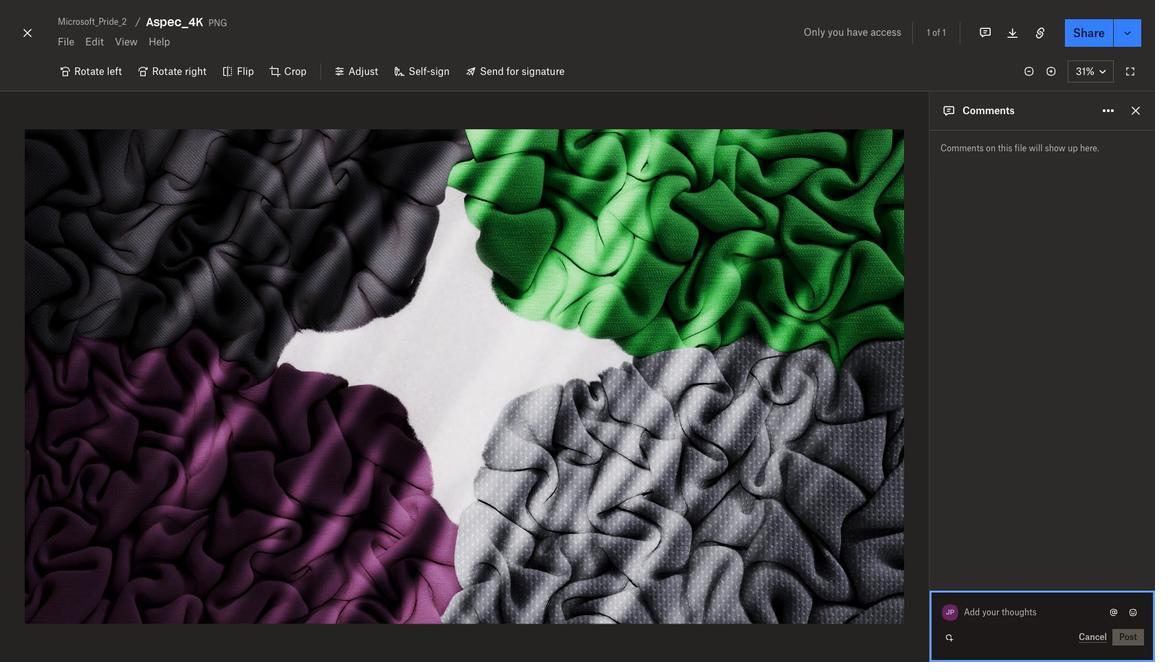 Task type: locate. For each thing, give the bounding box(es) containing it.
aspec_4k.png image
[[25, 130, 904, 624], [25, 130, 904, 624]]

close image
[[19, 22, 36, 44]]

close right sidebar image
[[1128, 102, 1145, 119]]



Task type: vqa. For each thing, say whether or not it's contained in the screenshot.
Close icon
yes



Task type: describe. For each thing, give the bounding box(es) containing it.
add your thoughts image
[[965, 605, 1095, 620]]

Add your thoughts text field
[[965, 602, 1106, 624]]



